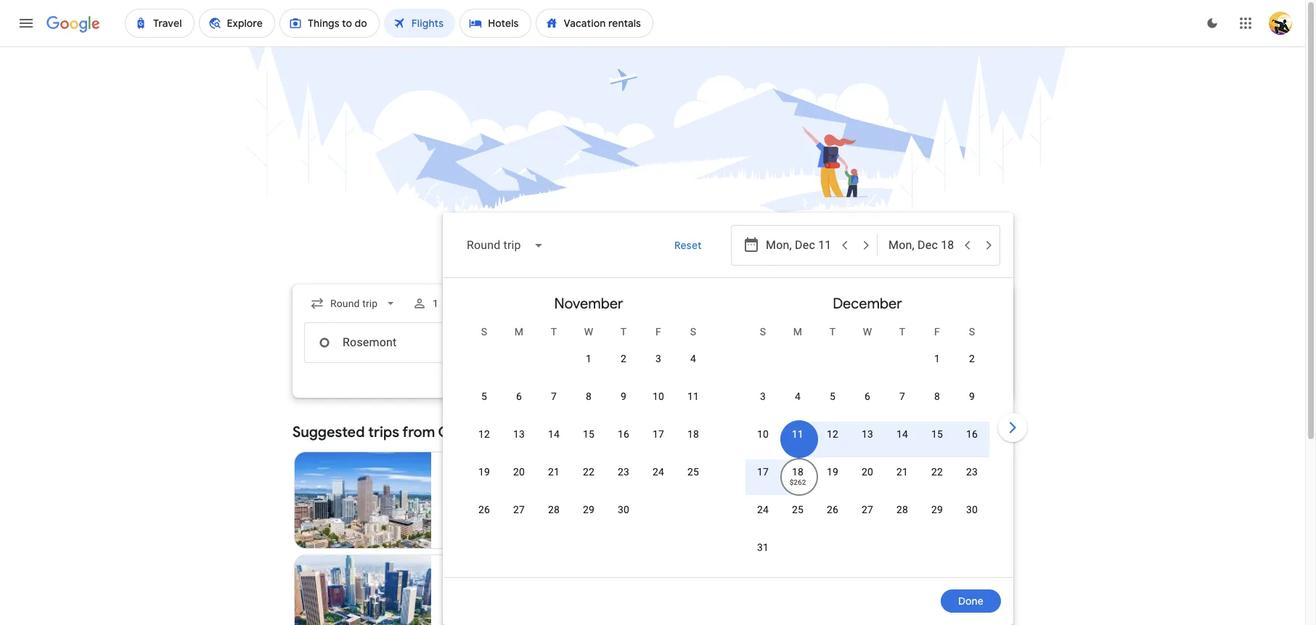 Task type: locate. For each thing, give the bounding box(es) containing it.
0 horizontal spatial 5 button
[[467, 389, 502, 424]]

18
[[688, 429, 699, 440], [792, 466, 804, 478]]

5 button up tue, dec 12 element
[[816, 389, 850, 424]]

4
[[691, 353, 697, 365], [795, 391, 801, 402], [509, 495, 514, 506]]

1 inside december row group
[[935, 353, 941, 365]]

f inside december row group
[[935, 326, 941, 338]]

24 left mon, dec 25 element
[[757, 504, 769, 516]]

30 button
[[606, 503, 641, 537], [955, 503, 990, 537]]

18 up $262
[[792, 466, 804, 478]]

28 right hr
[[548, 504, 560, 516]]

13 button up wed, dec 20 element on the bottom
[[850, 427, 885, 462]]

28 button
[[537, 503, 572, 537], [885, 503, 920, 537]]

0 horizontal spatial 26 button
[[467, 503, 502, 537]]

13
[[513, 429, 525, 440], [862, 429, 874, 440]]

6
[[516, 391, 522, 402], [865, 391, 871, 402]]

23
[[618, 466, 630, 478], [967, 466, 978, 478]]

min
[[538, 495, 555, 506]]

2 – 9
[[463, 480, 486, 492], [463, 583, 486, 595]]

5 button inside december row group
[[816, 389, 850, 424]]

0 horizontal spatial 27
[[513, 504, 525, 516]]

1 30 button from the left
[[606, 503, 641, 537]]

17 button up fri, nov 24 'element'
[[641, 427, 676, 462]]

2 30 from the left
[[967, 504, 978, 516]]

fri, dec 22 element
[[932, 465, 943, 479]]

fri, dec 29 element
[[932, 503, 943, 517]]

3 button
[[641, 352, 676, 386], [746, 389, 781, 424]]

29 for wed, nov 29 element
[[583, 504, 595, 516]]

0 horizontal spatial 19
[[479, 466, 490, 478]]

w down december
[[863, 326, 872, 338]]

2 9 from the left
[[970, 391, 975, 402]]

1 horizontal spatial 7
[[900, 391, 906, 402]]

1 vertical spatial 10
[[757, 429, 769, 440]]

2 28 from the left
[[897, 504, 909, 516]]

17 button up sun, dec 24 element
[[746, 465, 781, 500]]

2 6 from the left
[[865, 391, 871, 402]]

19 inside november row group
[[479, 466, 490, 478]]

13 inside december row group
[[862, 429, 874, 440]]

2 22 button from the left
[[920, 465, 955, 500]]

sat, nov 18 element
[[688, 427, 699, 442]]

1 horizontal spatial 6 button
[[850, 389, 885, 424]]

17 button
[[641, 427, 676, 462], [746, 465, 781, 500]]

1 f from the left
[[656, 326, 662, 338]]

thu, nov 30 element
[[618, 503, 630, 517]]

2 8 from the left
[[935, 391, 941, 402]]

11 inside november row group
[[688, 391, 699, 402]]

2 2 from the left
[[970, 353, 975, 365]]

2 20 from the left
[[862, 466, 874, 478]]

1 7 button from the left
[[537, 389, 572, 424]]

2 inside december row group
[[970, 353, 975, 365]]

18 inside 18 $262
[[792, 466, 804, 478]]

9 for sat, dec 9 element
[[970, 391, 975, 402]]

4 s from the left
[[969, 326, 976, 338]]

12 button up tue, dec 19 element
[[816, 427, 850, 462]]

2 23 from the left
[[967, 466, 978, 478]]

2 inside november row group
[[621, 353, 627, 365]]

6 right sun, nov 5 element
[[516, 391, 522, 402]]

14 for 'thu, dec 14' element
[[897, 429, 909, 440]]

2 8 button from the left
[[920, 389, 955, 424]]

1 vertical spatial 18
[[792, 466, 804, 478]]

sun, dec 31 element
[[757, 540, 769, 555]]

4 inside november row group
[[691, 353, 697, 365]]

23 for sat, dec 23 element
[[967, 466, 978, 478]]

1 dec from the top
[[443, 480, 461, 492]]

3 inside row
[[760, 391, 766, 402]]

1 button up fri, dec 8 element
[[920, 352, 955, 386]]

3 s from the left
[[760, 326, 766, 338]]

1 horizontal spatial 2 button
[[955, 352, 990, 386]]

1 9 from the left
[[621, 391, 627, 402]]

2 – 9 inside the 'los angeles dec 2 – 9'
[[463, 583, 486, 595]]

0 horizontal spatial 12
[[479, 429, 490, 440]]

None field
[[455, 228, 556, 263], [304, 291, 404, 317], [455, 228, 556, 263], [304, 291, 404, 317]]

11 for sat, nov 11 element
[[688, 391, 699, 402]]

6 inside december row group
[[865, 391, 871, 402]]

tue, dec 5 element
[[830, 389, 836, 404]]

2 button for december
[[955, 352, 990, 386]]

29 button right the thu, dec 28 element
[[920, 503, 955, 537]]

1 button for november
[[572, 352, 606, 386]]

1 horizontal spatial 26 button
[[816, 503, 850, 537]]

Departure text field
[[766, 323, 866, 362]]

0 vertical spatial 11
[[688, 391, 699, 402]]

f
[[656, 326, 662, 338], [935, 326, 941, 338]]

20 for wed, dec 20 element on the bottom
[[862, 466, 874, 478]]

23 right fri, dec 22 element
[[967, 466, 978, 478]]

sat, nov 11 element
[[688, 389, 699, 404]]

10 button up fri, nov 17 element
[[641, 389, 676, 424]]

26 for tue, dec 26 element at right
[[827, 504, 839, 516]]

0 vertical spatial 18
[[688, 429, 699, 440]]

16 button inside december row group
[[955, 427, 990, 462]]

2 w from the left
[[863, 326, 872, 338]]

25 button
[[676, 465, 711, 500], [781, 503, 816, 537]]

f up fri, nov 3 element on the bottom of page
[[656, 326, 662, 338]]

6 left the thu, dec 7 element at bottom right
[[865, 391, 871, 402]]

8 for fri, dec 8 element
[[935, 391, 941, 402]]

12 inside december row group
[[827, 429, 839, 440]]

2 button up thu, nov 9 element
[[606, 352, 641, 386]]

2 5 from the left
[[830, 391, 836, 402]]

m for december
[[794, 326, 803, 338]]

dec
[[443, 480, 461, 492], [443, 583, 461, 595]]

4 right fri, nov 3 element on the bottom of page
[[691, 353, 697, 365]]

8 button up fri, dec 15 element
[[920, 389, 955, 424]]

5 inside november row group
[[482, 391, 487, 402]]

11 left tue, dec 12 element
[[792, 429, 804, 440]]

29 button
[[572, 503, 606, 537], [920, 503, 955, 537]]

1 28 from the left
[[548, 504, 560, 516]]

mon, dec 25 element
[[792, 503, 804, 517]]

0 vertical spatial 2 – 9
[[463, 480, 486, 492]]

13 inside november row group
[[513, 429, 525, 440]]

7 right the wed, dec 6 element
[[900, 391, 906, 402]]

nonstop
[[460, 495, 500, 506]]

3 for sun, dec 3 element
[[760, 391, 766, 402]]

22 for wed, nov 22 element
[[583, 466, 595, 478]]

None text field
[[304, 322, 509, 363]]

7 left wed, nov 8 element on the bottom of page
[[551, 391, 557, 402]]

reset button
[[658, 228, 720, 263]]

1 horizontal spatial 16
[[967, 429, 978, 440]]

0 horizontal spatial 3
[[656, 353, 662, 365]]

Return text field
[[889, 226, 956, 265]]

29 button right 'tue, nov 28' element
[[572, 503, 606, 537]]

0 horizontal spatial 20 button
[[502, 465, 537, 500]]

30 for sat, dec 30 element
[[967, 504, 978, 516]]

from
[[403, 423, 435, 442]]

21 for tue, nov 21 element
[[548, 466, 560, 478]]

16 for 'thu, nov 16' element
[[618, 429, 630, 440]]

16 right wed, nov 15 element
[[618, 429, 630, 440]]

sat, dec 30 element
[[967, 503, 978, 517]]

8 button up wed, nov 15 element
[[572, 389, 606, 424]]

22 inside november row group
[[583, 466, 595, 478]]

2 26 button from the left
[[816, 503, 850, 537]]

27 for mon, nov 27 element
[[513, 504, 525, 516]]

1 vertical spatial 2 – 9
[[463, 583, 486, 595]]

7
[[551, 391, 557, 402], [900, 391, 906, 402]]

sat, dec 2 element
[[970, 352, 975, 366]]

1 28 button from the left
[[537, 503, 572, 537]]

reset
[[675, 239, 702, 252]]

s
[[481, 326, 488, 338], [691, 326, 697, 338], [760, 326, 766, 338], [969, 326, 976, 338]]

29 right 'tue, nov 28' element
[[583, 504, 595, 516]]

11 inside december row group
[[792, 429, 804, 440]]

w for november
[[584, 326, 594, 338]]

20
[[513, 466, 525, 478], [862, 466, 874, 478]]

5 for sun, nov 5 element
[[482, 391, 487, 402]]

12 button
[[467, 427, 502, 462], [816, 427, 850, 462]]

1 horizontal spatial 5 button
[[816, 389, 850, 424]]

0 horizontal spatial 11
[[688, 391, 699, 402]]

10 inside december row group
[[757, 429, 769, 440]]

thu, dec 21 element
[[897, 465, 909, 479]]

14
[[548, 429, 560, 440], [897, 429, 909, 440]]

1 horizontal spatial 17 button
[[746, 465, 781, 500]]

grid containing november
[[450, 284, 1007, 586]]

0 vertical spatial dec
[[443, 480, 461, 492]]

1 vertical spatial 3
[[760, 391, 766, 402]]

8 right tue, nov 7 element
[[586, 391, 592, 402]]

1 19 button from the left
[[467, 465, 502, 500]]

22 inside december row group
[[932, 466, 943, 478]]

9
[[621, 391, 627, 402], [970, 391, 975, 402]]

26 button left wed, dec 27 element
[[816, 503, 850, 537]]

mon, nov 20 element
[[513, 465, 525, 479]]

3 inside november row group
[[656, 353, 662, 365]]

1 2 from the left
[[621, 353, 627, 365]]

29 inside december row group
[[932, 504, 943, 516]]

1 horizontal spatial 12 button
[[816, 427, 850, 462]]

30 for thu, nov 30 element
[[618, 504, 630, 516]]

22 button
[[572, 465, 606, 500], [920, 465, 955, 500]]

4 t from the left
[[900, 326, 906, 338]]

1 horizontal spatial 27
[[862, 504, 874, 516]]

6 button
[[502, 389, 537, 424], [850, 389, 885, 424]]

1 vertical spatial dec
[[443, 583, 461, 595]]

4 inside suggested trips from charlotte region
[[509, 495, 514, 506]]

28 inside november row group
[[548, 504, 560, 516]]

1 button for december
[[920, 352, 955, 386]]

1 14 from the left
[[548, 429, 560, 440]]

w up wed, nov 1 element
[[584, 326, 594, 338]]

21 button up 'tue, nov 28' element
[[537, 465, 572, 500]]

sun, nov 19 element
[[479, 465, 490, 479]]

21 left fri, dec 22 element
[[897, 466, 909, 478]]

9 button
[[606, 389, 641, 424], [955, 389, 990, 424]]

14 inside november row group
[[548, 429, 560, 440]]

20 inside december row group
[[862, 466, 874, 478]]

25 button right sun, dec 24 element
[[781, 503, 816, 537]]

1 29 from the left
[[583, 504, 595, 516]]

6 inside november row group
[[516, 391, 522, 402]]

0 vertical spatial 4 button
[[676, 352, 711, 386]]

1 vertical spatial 17 button
[[746, 465, 781, 500]]

s up sat, dec 2 element
[[969, 326, 976, 338]]

1 inside november row group
[[586, 353, 592, 365]]

mon, dec 11, departure date. element
[[792, 427, 804, 442]]

1 horizontal spatial 21
[[897, 466, 909, 478]]

1 horizontal spatial 30 button
[[955, 503, 990, 537]]

1 horizontal spatial 23 button
[[955, 465, 990, 500]]

1 5 button from the left
[[467, 389, 502, 424]]

15
[[583, 429, 595, 440], [932, 429, 943, 440]]

december
[[833, 295, 903, 313]]

0 vertical spatial 17
[[653, 429, 665, 440]]

26
[[479, 504, 490, 516], [827, 504, 839, 516]]

10 left sat, nov 11 element
[[653, 391, 665, 402]]

26 inside november row group
[[479, 504, 490, 516]]

14 inside december row group
[[897, 429, 909, 440]]

9 inside december row group
[[970, 391, 975, 402]]

f for december
[[935, 326, 941, 338]]

12
[[479, 429, 490, 440], [827, 429, 839, 440]]

1 5 from the left
[[482, 391, 487, 402]]

22 button up wed, nov 29 element
[[572, 465, 606, 500]]

s up sun, dec 3 element
[[760, 326, 766, 338]]

flights
[[594, 206, 712, 258]]

0 horizontal spatial 12 button
[[467, 427, 502, 462]]

0 horizontal spatial 23 button
[[606, 465, 641, 500]]

1 horizontal spatial 3
[[760, 391, 766, 402]]

2 21 button from the left
[[885, 465, 920, 500]]

1 inside 1 popup button
[[433, 298, 439, 309]]

1 vertical spatial 25
[[792, 504, 804, 516]]

2 14 from the left
[[897, 429, 909, 440]]

16 inside december row group
[[967, 429, 978, 440]]

1 2 – 9 from the top
[[463, 480, 486, 492]]

6 for the wed, dec 6 element
[[865, 391, 871, 402]]

21 button
[[537, 465, 572, 500], [885, 465, 920, 500]]

2 button up sat, dec 9 element
[[955, 352, 990, 386]]

2 m from the left
[[794, 326, 803, 338]]

0 horizontal spatial 24
[[653, 466, 665, 478]]

fri, nov 3 element
[[656, 352, 662, 366]]

13 button
[[502, 427, 537, 462], [850, 427, 885, 462]]

27 button
[[502, 503, 537, 537], [850, 503, 885, 537]]

row containing 5
[[467, 383, 711, 424]]

1 1 button from the left
[[572, 352, 606, 386]]

14 button
[[537, 427, 572, 462], [885, 427, 920, 462]]

1 horizontal spatial 7 button
[[885, 389, 920, 424]]

explore destinations
[[898, 426, 996, 439]]

1 27 button from the left
[[502, 503, 537, 537]]

1 vertical spatial 11 button
[[781, 427, 816, 462]]

2 dec from the top
[[443, 583, 461, 595]]

1 15 from the left
[[583, 429, 595, 440]]

tue, nov 28 element
[[548, 503, 560, 517]]

25 inside november row group
[[688, 466, 699, 478]]

1 19 from the left
[[479, 466, 490, 478]]

26 inside december row group
[[827, 504, 839, 516]]

20 button
[[502, 465, 537, 500], [850, 465, 885, 500]]

2 6 button from the left
[[850, 389, 885, 424]]

hr
[[517, 495, 526, 506]]

dec down los
[[443, 583, 461, 595]]

16
[[618, 429, 630, 440], [967, 429, 978, 440]]

wed, nov 22 element
[[583, 465, 595, 479]]

2 f from the left
[[935, 326, 941, 338]]

11 for the mon, dec 11, departure date. element
[[792, 429, 804, 440]]

28
[[548, 504, 560, 516], [897, 504, 909, 516]]

18 inside button
[[688, 429, 699, 440]]

1 horizontal spatial 4 button
[[781, 389, 816, 424]]

20 inside november row group
[[513, 466, 525, 478]]

15 button up wed, nov 22 element
[[572, 427, 606, 462]]

trips
[[368, 423, 399, 442]]

21 for thu, dec 21 element
[[897, 466, 909, 478]]

2 – 9 up nonstop in the left of the page
[[463, 480, 486, 492]]

1 horizontal spatial 14
[[897, 429, 909, 440]]

5 inside december row group
[[830, 391, 836, 402]]

1 horizontal spatial 8
[[935, 391, 941, 402]]

27 left min
[[513, 504, 525, 516]]

24
[[653, 466, 665, 478], [757, 504, 769, 516]]

0 vertical spatial 10 button
[[641, 389, 676, 424]]

thu, dec 14 element
[[897, 427, 909, 442]]

6 button up wed, dec 13 element
[[850, 389, 885, 424]]

23 button up thu, nov 30 element
[[606, 465, 641, 500]]

10 left the mon, dec 11, departure date. element
[[757, 429, 769, 440]]

5 button up sun, nov 12 "element"
[[467, 389, 502, 424]]

0 horizontal spatial 15
[[583, 429, 595, 440]]

5 right mon, dec 4 element
[[830, 391, 836, 402]]

17 left mon, dec 18, return date. element
[[757, 466, 769, 478]]

16 for 'sat, dec 16' "element"
[[967, 429, 978, 440]]

1 vertical spatial 11
[[792, 429, 804, 440]]

2 1 button from the left
[[920, 352, 955, 386]]

swap origin and destination. image
[[503, 334, 521, 352]]

m up mon, nov 6 element
[[515, 326, 524, 338]]

24 button left sat, nov 25 element
[[641, 465, 676, 500]]

1 horizontal spatial 5
[[830, 391, 836, 402]]

8 inside november row group
[[586, 391, 592, 402]]

suggested
[[293, 423, 365, 442]]

27 button right tue, dec 26 element at right
[[850, 503, 885, 537]]

8
[[586, 391, 592, 402], [935, 391, 941, 402]]

30
[[618, 504, 630, 516], [967, 504, 978, 516]]

1 horizontal spatial 3 button
[[746, 389, 781, 424]]

0 horizontal spatial 4 button
[[676, 352, 711, 386]]

7 button
[[537, 389, 572, 424], [885, 389, 920, 424]]

30 right wed, nov 29 element
[[618, 504, 630, 516]]

1 20 from the left
[[513, 466, 525, 478]]

f for november
[[656, 326, 662, 338]]

0 horizontal spatial 9 button
[[606, 389, 641, 424]]

20 up hr
[[513, 466, 525, 478]]

w inside december row group
[[863, 326, 872, 338]]

1 horizontal spatial 23
[[967, 466, 978, 478]]

10 button
[[641, 389, 676, 424], [746, 427, 781, 462]]

0 horizontal spatial 22 button
[[572, 465, 606, 500]]

13 right sun, nov 12 "element"
[[513, 429, 525, 440]]

1 horizontal spatial 18
[[792, 466, 804, 478]]

10 inside november row group
[[653, 391, 665, 402]]

1 inside suggested trips from charlotte region
[[529, 495, 535, 506]]

0 vertical spatial 3
[[656, 353, 662, 365]]

2 29 from the left
[[932, 504, 943, 516]]

2 19 button from the left
[[816, 465, 850, 500]]

11 button up mon, dec 18, return date. element
[[781, 427, 816, 462]]

1 horizontal spatial 16 button
[[955, 427, 990, 462]]

w inside november row group
[[584, 326, 594, 338]]

0 horizontal spatial 7
[[551, 391, 557, 402]]

1 horizontal spatial 2
[[970, 353, 975, 365]]

1 horizontal spatial 11
[[792, 429, 804, 440]]

2 – 9 inside denver dec 2 – 9
[[463, 480, 486, 492]]

14 button up thu, dec 21 element
[[885, 427, 920, 462]]

4 button
[[676, 352, 711, 386], [781, 389, 816, 424]]

21 inside december row group
[[897, 466, 909, 478]]

1 horizontal spatial 27 button
[[850, 503, 885, 537]]

0 vertical spatial 24 button
[[641, 465, 676, 500]]

1 13 from the left
[[513, 429, 525, 440]]

9 button up 'thu, nov 16' element
[[606, 389, 641, 424]]

main menu image
[[17, 15, 35, 32]]

4 button up the mon, dec 11, departure date. element
[[781, 389, 816, 424]]

24 button
[[641, 465, 676, 500], [746, 503, 781, 537]]

suggested trips from charlotte region
[[293, 415, 1013, 625]]

19
[[479, 466, 490, 478], [827, 466, 839, 478]]

26 left wed, dec 27 element
[[827, 504, 839, 516]]

1 26 from the left
[[479, 504, 490, 516]]

2 5 button from the left
[[816, 389, 850, 424]]

24 inside november row group
[[653, 466, 665, 478]]

fri, dec 15 element
[[932, 427, 943, 442]]

28 button right mon, nov 27 element
[[537, 503, 572, 537]]

dec inside denver dec 2 – 9
[[443, 480, 461, 492]]

19 button up sun, nov 26 element
[[467, 465, 502, 500]]

16 button
[[606, 427, 641, 462], [955, 427, 990, 462]]

22 right thu, dec 21 element
[[932, 466, 943, 478]]

1 13 button from the left
[[502, 427, 537, 462]]

8 inside december row group
[[935, 391, 941, 402]]

4 inside row
[[795, 391, 801, 402]]

1 21 from the left
[[548, 466, 560, 478]]

2 21 from the left
[[897, 466, 909, 478]]

0 horizontal spatial 16 button
[[606, 427, 641, 462]]

t
[[551, 326, 557, 338], [621, 326, 627, 338], [830, 326, 836, 338], [900, 326, 906, 338]]

19 inside december row group
[[827, 466, 839, 478]]

mon, dec 4 element
[[795, 389, 801, 404]]

7 inside december row group
[[900, 391, 906, 402]]

3
[[656, 353, 662, 365], [760, 391, 766, 402]]

f inside november row group
[[656, 326, 662, 338]]

1 6 from the left
[[516, 391, 522, 402]]

0 vertical spatial 10
[[653, 391, 665, 402]]

2 9 button from the left
[[955, 389, 990, 424]]

23 button
[[606, 465, 641, 500], [955, 465, 990, 500]]

1 horizontal spatial 9
[[970, 391, 975, 402]]

21 inside november row group
[[548, 466, 560, 478]]

7 for the thu, dec 7 element at bottom right
[[900, 391, 906, 402]]

30 button right "fri, dec 29" element
[[955, 503, 990, 537]]

3 left mon, dec 4 element
[[760, 391, 766, 402]]

row
[[572, 339, 711, 386], [920, 339, 990, 386], [467, 383, 711, 424], [746, 383, 990, 424], [467, 421, 711, 462], [746, 421, 990, 462], [467, 458, 711, 500], [746, 458, 990, 500], [467, 496, 641, 537], [746, 496, 990, 537]]

30 inside december row group
[[967, 504, 978, 516]]

2 horizontal spatial 4
[[795, 391, 801, 402]]

10
[[653, 391, 665, 402], [757, 429, 769, 440]]

17 inside november row group
[[653, 429, 665, 440]]

1 7 from the left
[[551, 391, 557, 402]]

13 left 'thu, dec 14' element
[[862, 429, 874, 440]]

fri, nov 10 element
[[653, 389, 665, 404]]

12 for tue, dec 12 element
[[827, 429, 839, 440]]

12 button up the sun, nov 19 element
[[467, 427, 502, 462]]

25 for mon, dec 25 element
[[792, 504, 804, 516]]

november
[[554, 295, 624, 313]]

1 horizontal spatial 15
[[932, 429, 943, 440]]

22
[[583, 466, 595, 478], [932, 466, 943, 478]]

2 16 button from the left
[[955, 427, 990, 462]]

grid inside flight search field
[[450, 284, 1007, 586]]

0 horizontal spatial f
[[656, 326, 662, 338]]

16 inside november row group
[[618, 429, 630, 440]]

0 horizontal spatial 20
[[513, 466, 525, 478]]

1 m from the left
[[515, 326, 524, 338]]

2 7 button from the left
[[885, 389, 920, 424]]

1 27 from the left
[[513, 504, 525, 516]]

1 16 from the left
[[618, 429, 630, 440]]

16 button up sat, dec 23 element
[[955, 427, 990, 462]]

0 horizontal spatial 2 button
[[606, 352, 641, 386]]

21
[[548, 466, 560, 478], [897, 466, 909, 478]]

s left swap origin and destination. icon
[[481, 326, 488, 338]]

14 right wed, dec 13 element
[[897, 429, 909, 440]]

23 inside november row group
[[618, 466, 630, 478]]

26 button
[[467, 503, 502, 537], [816, 503, 850, 537]]

19 for the sun, nov 19 element
[[479, 466, 490, 478]]

explore
[[898, 426, 934, 439]]

12 inside november row group
[[479, 429, 490, 440]]

search button
[[614, 382, 691, 411]]

27 inside november row group
[[513, 504, 525, 516]]

0 horizontal spatial 16
[[618, 429, 630, 440]]

1 horizontal spatial 22
[[932, 466, 943, 478]]

2 for november
[[621, 353, 627, 365]]

27 right tue, dec 26 element at right
[[862, 504, 874, 516]]

2 2 – 9 from the top
[[463, 583, 486, 595]]

sun, dec 17 element
[[757, 465, 769, 479]]

2 button
[[606, 352, 641, 386], [955, 352, 990, 386]]

23 button up sat, dec 30 element
[[955, 465, 990, 500]]

11 button up sat, nov 18 element
[[676, 389, 711, 424]]

27 inside december row group
[[862, 504, 874, 516]]

1 6 button from the left
[[502, 389, 537, 424]]

1 8 from the left
[[586, 391, 592, 402]]

9 inside november row group
[[621, 391, 627, 402]]

29
[[583, 504, 595, 516], [932, 504, 943, 516]]

0 horizontal spatial 21 button
[[537, 465, 572, 500]]

2 – 9 down angeles
[[463, 583, 486, 595]]

25 inside december row group
[[792, 504, 804, 516]]

13 button up mon, nov 20 element
[[502, 427, 537, 462]]

wed, nov 1 element
[[586, 352, 592, 366]]

3 left sat, nov 4 element
[[656, 353, 662, 365]]

sun, dec 10 element
[[757, 427, 769, 442]]

sun, nov 12 element
[[479, 427, 490, 442]]

2 26 from the left
[[827, 504, 839, 516]]

4 left hr
[[509, 495, 514, 506]]

0 horizontal spatial 10
[[653, 391, 665, 402]]

1 horizontal spatial m
[[794, 326, 803, 338]]

2 16 from the left
[[967, 429, 978, 440]]

1 w from the left
[[584, 326, 594, 338]]

1 horizontal spatial 26
[[827, 504, 839, 516]]

2 19 from the left
[[827, 466, 839, 478]]

15 inside december row group
[[932, 429, 943, 440]]

1
[[433, 298, 439, 309], [586, 353, 592, 365], [935, 353, 941, 365], [529, 495, 535, 506]]

m
[[515, 326, 524, 338], [794, 326, 803, 338]]

2 2 button from the left
[[955, 352, 990, 386]]

0 horizontal spatial 2
[[621, 353, 627, 365]]

7 inside november row group
[[551, 391, 557, 402]]

2 22 from the left
[[932, 466, 943, 478]]

1 2 button from the left
[[606, 352, 641, 386]]

wed, dec 6 element
[[865, 389, 871, 404]]

los
[[443, 567, 462, 582]]

0 vertical spatial 25
[[688, 466, 699, 478]]

14 button up tue, nov 21 element
[[537, 427, 572, 462]]

1 horizontal spatial 19 button
[[816, 465, 850, 500]]

24 left sat, nov 25 element
[[653, 466, 665, 478]]

1 12 from the left
[[479, 429, 490, 440]]

19 button
[[467, 465, 502, 500], [816, 465, 850, 500]]

0 horizontal spatial 8 button
[[572, 389, 606, 424]]

thu, dec 28 element
[[897, 503, 909, 517]]

12 for sun, nov 12 "element"
[[479, 429, 490, 440]]

20 right tue, dec 19 element
[[862, 466, 874, 478]]

row containing 26
[[467, 496, 641, 537]]

2 right fri, dec 1 element
[[970, 353, 975, 365]]

sat, dec 16 element
[[967, 427, 978, 442]]

2
[[621, 353, 627, 365], [970, 353, 975, 365]]

sun, dec 3 element
[[760, 389, 766, 404]]

wed, dec 13 element
[[862, 427, 874, 442]]

11
[[688, 391, 699, 402], [792, 429, 804, 440]]

1 horizontal spatial w
[[863, 326, 872, 338]]

9 button up destinations
[[955, 389, 990, 424]]

23 inside december row group
[[967, 466, 978, 478]]

0 horizontal spatial 28
[[548, 504, 560, 516]]

26 left mon, nov 27 element
[[479, 504, 490, 516]]

17 inside december row group
[[757, 466, 769, 478]]

11 right search
[[688, 391, 699, 402]]

0 horizontal spatial 13 button
[[502, 427, 537, 462]]

17 right 'thu, nov 16' element
[[653, 429, 665, 440]]

24 for fri, nov 24 'element'
[[653, 466, 665, 478]]

21 up min
[[548, 466, 560, 478]]

2 7 from the left
[[900, 391, 906, 402]]

24 inside december row group
[[757, 504, 769, 516]]

25 down $262
[[792, 504, 804, 516]]

13 for mon, nov 13 element
[[513, 429, 525, 440]]

1 horizontal spatial 13
[[862, 429, 874, 440]]

0 horizontal spatial 18
[[688, 429, 699, 440]]

15 button
[[572, 427, 606, 462], [920, 427, 955, 462]]

destinations
[[936, 426, 996, 439]]

30 button right wed, nov 29 element
[[606, 503, 641, 537]]

0 vertical spatial 25 button
[[676, 465, 711, 500]]

denver dec 2 – 9
[[443, 464, 486, 492]]

3 button up sun, dec 10 element
[[746, 389, 781, 424]]

search
[[646, 390, 680, 403]]

28 right wed, dec 27 element
[[897, 504, 909, 516]]

thu, nov 9 element
[[621, 389, 627, 404]]

1 button
[[572, 352, 606, 386], [920, 352, 955, 386]]

5 for 'tue, dec 5' element
[[830, 391, 836, 402]]

tue, dec 12 element
[[827, 427, 839, 442]]

0 horizontal spatial 8
[[586, 391, 592, 402]]

14 for the tue, nov 14 element
[[548, 429, 560, 440]]

17
[[653, 429, 665, 440], [757, 466, 769, 478]]

25
[[688, 466, 699, 478], [792, 504, 804, 516]]

0 vertical spatial 4
[[691, 353, 697, 365]]

9 right fri, dec 8 element
[[970, 391, 975, 402]]

2 13 from the left
[[862, 429, 874, 440]]

29 inside november row group
[[583, 504, 595, 516]]

7 for tue, nov 7 element
[[551, 391, 557, 402]]

1 horizontal spatial f
[[935, 326, 941, 338]]

1 22 from the left
[[583, 466, 595, 478]]

0 horizontal spatial 29
[[583, 504, 595, 516]]

1 30 from the left
[[618, 504, 630, 516]]

december row group
[[728, 284, 1007, 575]]

5 left mon, nov 6 element
[[482, 391, 487, 402]]

s up sat, nov 4 element
[[691, 326, 697, 338]]

8 button
[[572, 389, 606, 424], [920, 389, 955, 424]]

23 right wed, nov 22 element
[[618, 466, 630, 478]]

19 for tue, dec 19 element
[[827, 466, 839, 478]]

explore destinations button
[[880, 421, 1013, 444]]

29 right the thu, dec 28 element
[[932, 504, 943, 516]]

2 15 from the left
[[932, 429, 943, 440]]

m up mon, dec 4 element
[[794, 326, 803, 338]]

2 20 button from the left
[[850, 465, 885, 500]]

0 horizontal spatial 6
[[516, 391, 522, 402]]

grid
[[450, 284, 1007, 586]]

0 horizontal spatial 5
[[482, 391, 487, 402]]

w
[[584, 326, 594, 338], [863, 326, 872, 338]]

28 inside december row group
[[897, 504, 909, 516]]

sun, nov 26 element
[[479, 503, 490, 517]]

0 horizontal spatial 29 button
[[572, 503, 606, 537]]

angeles
[[464, 567, 508, 582]]

4 button up sat, nov 11 element
[[676, 352, 711, 386]]

1 15 button from the left
[[572, 427, 606, 462]]

11 button
[[676, 389, 711, 424], [781, 427, 816, 462]]

25 down 18 button
[[688, 466, 699, 478]]

2 12 from the left
[[827, 429, 839, 440]]

16 right fri, dec 15 element
[[967, 429, 978, 440]]

0 horizontal spatial 17
[[653, 429, 665, 440]]

5
[[482, 391, 487, 402], [830, 391, 836, 402]]

30 inside november row group
[[618, 504, 630, 516]]

0 horizontal spatial 22
[[583, 466, 595, 478]]

29 for "fri, dec 29" element
[[932, 504, 943, 516]]

16 button inside november row group
[[606, 427, 641, 462]]

1 t from the left
[[551, 326, 557, 338]]

25 button right fri, nov 24 'element'
[[676, 465, 711, 500]]

1 vertical spatial 24 button
[[746, 503, 781, 537]]

19 button up tue, dec 26 element at right
[[816, 465, 850, 500]]

5 button
[[467, 389, 502, 424], [816, 389, 850, 424]]

22 button up "fri, dec 29" element
[[920, 465, 955, 500]]

15 inside november row group
[[583, 429, 595, 440]]

27
[[513, 504, 525, 516], [862, 504, 874, 516]]



Task type: vqa. For each thing, say whether or not it's contained in the screenshot.
top 4
yes



Task type: describe. For each thing, give the bounding box(es) containing it.
Flight search field
[[281, 213, 1031, 625]]

28 for 'tue, nov 28' element
[[548, 504, 560, 516]]

23 for thu, nov 23 element
[[618, 466, 630, 478]]

18 for 18 $262
[[792, 466, 804, 478]]

row containing 24
[[746, 496, 990, 537]]

0 horizontal spatial 11 button
[[676, 389, 711, 424]]

november row group
[[450, 284, 728, 572]]

1 29 button from the left
[[572, 503, 606, 537]]

10 for sun, dec 10 element
[[757, 429, 769, 440]]

1 26 button from the left
[[467, 503, 502, 537]]

wed, nov 8 element
[[586, 389, 592, 404]]

dec inside the 'los angeles dec 2 – 9'
[[443, 583, 461, 595]]

fri, nov 17 element
[[653, 427, 665, 442]]

1 14 button from the left
[[537, 427, 572, 462]]

sat, dec 23 element
[[967, 465, 978, 479]]

, 262 us dollars element
[[790, 479, 806, 487]]

2 t from the left
[[621, 326, 627, 338]]

thu, nov 23 element
[[618, 465, 630, 479]]

wed, dec 27 element
[[862, 503, 874, 517]]

w for december
[[863, 326, 872, 338]]

1 s from the left
[[481, 326, 488, 338]]

1 23 button from the left
[[606, 465, 641, 500]]

15 for wed, nov 15 element
[[583, 429, 595, 440]]

17 for sun, dec 17 element
[[757, 466, 769, 478]]

tue, nov 21 element
[[548, 465, 560, 479]]

6 for mon, nov 6 element
[[516, 391, 522, 402]]

18 for 18
[[688, 429, 699, 440]]

2 23 button from the left
[[955, 465, 990, 500]]

next image
[[996, 410, 1031, 445]]

wed, dec 20 element
[[862, 465, 874, 479]]

9 for thu, nov 9 element
[[621, 391, 627, 402]]

fri, nov 24 element
[[653, 465, 665, 479]]

2 13 button from the left
[[850, 427, 885, 462]]

0 vertical spatial 3 button
[[641, 352, 676, 386]]

25 for sat, nov 25 element
[[688, 466, 699, 478]]

2 27 button from the left
[[850, 503, 885, 537]]

1 21 button from the left
[[537, 465, 572, 500]]

3 for fri, nov 3 element on the bottom of page
[[656, 353, 662, 365]]

10 for fri, nov 10 element
[[653, 391, 665, 402]]

done
[[959, 595, 984, 608]]

thu, dec 7 element
[[900, 389, 906, 404]]

fri, dec 1 element
[[935, 352, 941, 366]]

28 for the thu, dec 28 element
[[897, 504, 909, 516]]

22 for fri, dec 22 element
[[932, 466, 943, 478]]

sat, nov 25 element
[[688, 465, 699, 479]]

2 button for november
[[606, 352, 641, 386]]

1 8 button from the left
[[572, 389, 606, 424]]

tue, dec 26 element
[[827, 503, 839, 517]]

2 30 button from the left
[[955, 503, 990, 537]]

4 for mon, dec 4 element
[[795, 391, 801, 402]]

0 horizontal spatial 25 button
[[676, 465, 711, 500]]

20 for mon, nov 20 element
[[513, 466, 525, 478]]

tue, dec 19 element
[[827, 465, 839, 479]]

4 for 4 hr 1 min
[[509, 495, 514, 506]]

24 for sun, dec 24 element
[[757, 504, 769, 516]]

1 vertical spatial 4 button
[[781, 389, 816, 424]]

sat, nov 4 element
[[691, 352, 697, 366]]

thu, nov 16 element
[[618, 427, 630, 442]]

27 for wed, dec 27 element
[[862, 504, 874, 516]]

1 vertical spatial 3 button
[[746, 389, 781, 424]]

1 12 button from the left
[[467, 427, 502, 462]]

13 for wed, dec 13 element
[[862, 429, 874, 440]]

0 horizontal spatial 24 button
[[641, 465, 676, 500]]

mon, nov 27 element
[[513, 503, 525, 517]]

18 button
[[676, 427, 711, 462]]

18 $262
[[790, 466, 806, 487]]

2 28 button from the left
[[885, 503, 920, 537]]

2 29 button from the left
[[920, 503, 955, 537]]

fri, dec 8 element
[[935, 389, 941, 404]]

1 9 button from the left
[[606, 389, 641, 424]]

sun, nov 5 element
[[482, 389, 487, 404]]

1 horizontal spatial 11 button
[[781, 427, 816, 462]]

15 for fri, dec 15 element
[[932, 429, 943, 440]]

26 for sun, nov 26 element
[[479, 504, 490, 516]]

wed, nov 15 element
[[583, 427, 595, 442]]

31 button
[[746, 540, 781, 575]]

1 horizontal spatial 25 button
[[781, 503, 816, 537]]

2 14 button from the left
[[885, 427, 920, 462]]

suggested trips from charlotte
[[293, 423, 502, 442]]

thu, nov 2 element
[[621, 352, 627, 366]]

change appearance image
[[1195, 6, 1230, 41]]

charlotte
[[438, 423, 502, 442]]

1 20 button from the left
[[502, 465, 537, 500]]

m for november
[[515, 326, 524, 338]]

3 t from the left
[[830, 326, 836, 338]]

1 horizontal spatial 10 button
[[746, 427, 781, 462]]

2 s from the left
[[691, 326, 697, 338]]

sat, dec 9 element
[[970, 389, 975, 404]]

sun, dec 24 element
[[757, 503, 769, 517]]

tue, nov 7 element
[[551, 389, 557, 404]]

2 15 button from the left
[[920, 427, 955, 462]]

los angeles dec 2 – 9
[[443, 567, 508, 595]]

tue, nov 14 element
[[548, 427, 560, 442]]

2 12 button from the left
[[816, 427, 850, 462]]

denver
[[443, 464, 482, 479]]

4 hr 1 min
[[509, 495, 555, 506]]

row containing 3
[[746, 383, 990, 424]]

row containing 12
[[467, 421, 711, 462]]

1 button
[[407, 286, 465, 321]]

8 for wed, nov 8 element on the bottom of page
[[586, 391, 592, 402]]

row containing 17
[[746, 458, 990, 500]]

Return text field
[[889, 323, 989, 362]]

row containing 19
[[467, 458, 711, 500]]

0 horizontal spatial 10 button
[[641, 389, 676, 424]]

1 22 button from the left
[[572, 465, 606, 500]]

wed, nov 29 element
[[583, 503, 595, 517]]

row containing 10
[[746, 421, 990, 462]]

1 horizontal spatial 24 button
[[746, 503, 781, 537]]

5 button inside november row group
[[467, 389, 502, 424]]

Departure text field
[[766, 226, 833, 265]]

0 horizontal spatial 17 button
[[641, 427, 676, 462]]

2 for december
[[970, 353, 975, 365]]

mon, dec 18, return date. element
[[792, 465, 804, 479]]

31
[[757, 542, 769, 553]]

17 for fri, nov 17 element
[[653, 429, 665, 440]]

mon, nov 13 element
[[513, 427, 525, 442]]

$262
[[790, 479, 806, 487]]

done button
[[941, 584, 1002, 619]]

mon, nov 6 element
[[516, 389, 522, 404]]

4 for sat, nov 4 element
[[691, 353, 697, 365]]



